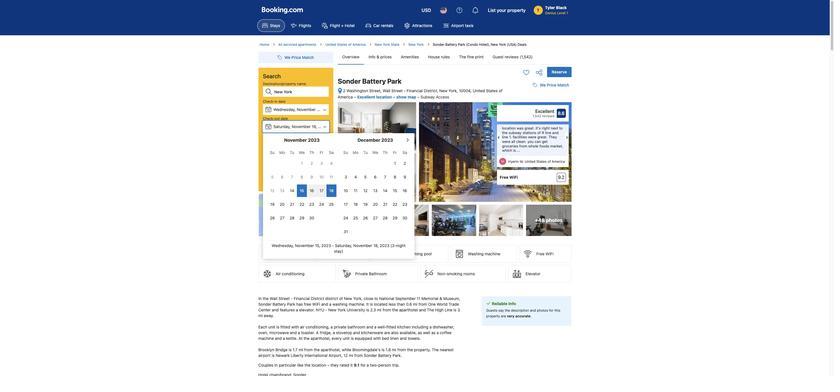 Task type: describe. For each thing, give the bounding box(es) containing it.
search inside button
[[289, 175, 303, 180]]

like
[[297, 363, 304, 368]]

york left (usa) on the right top of the page
[[499, 42, 506, 47]]

of inside in the wall street - financial district district of new york, close to national september 11 memorial & museum, sonder battery park has free wifi and a washing machine. it is located less than 0.6 mi from one world trade center and features a elevator. nyu - new york university is 2.3 mi from the aparthotel and the high line is 3 mi away. each unit is fitted with air conditioning, a private bathroom and a well-fitted kitchen including a dishwasher, oven, microwave and a toaster. a fridge, a stovetop and kitchenware are also available, as well as a coffee machine and a kettle. at the aparthotel, every unit is equipped with bed linen and towels. brooklyn bridge is 1.7 mi from the aparthotel, while bloomingdale's is 1.8 mi from the property. the nearest airport is newark liberty international airport, 12 mi from sonder battery park.
[[339, 296, 343, 301]]

property inside guests say the description and photos for this property are
[[486, 314, 500, 318]]

guest
[[493, 54, 504, 59]]

very
[[507, 314, 515, 318]]

a down has
[[296, 308, 298, 312]]

and down memorial at the bottom of page
[[419, 308, 426, 312]]

– left they
[[327, 363, 330, 368]]

Where are you going? field
[[272, 87, 329, 97]]

wednesday, november 15, 2023 - saturday, november 18, 2023 (3-night stay)
[[272, 243, 406, 254]]

united inside 2 washington street, wall street - financial district, new york, 10004, united states of america
[[473, 88, 485, 93]]

1 fitted from the left
[[281, 325, 290, 329]]

the down towels.
[[407, 347, 413, 352]]

1 vertical spatial we price match button
[[531, 80, 572, 90]]

– left subway
[[417, 94, 420, 99]]

air conditioning button
[[258, 265, 336, 283]]

0 horizontal spatial with
[[291, 325, 299, 329]]

3 inside in the wall street - financial district district of new york, close to national september 11 memorial & museum, sonder battery park has free wifi and a washing machine. it is located less than 0.6 mi from one world trade center and features a elevator. nyu - new york university is 2.3 mi from the aparthotel and the high line is 3 mi away. each unit is fitted with air conditioning, a private bathroom and a well-fitted kitchen including a dishwasher, oven, microwave and a toaster. a fridge, a stovetop and kitchenware are also available, as well as a coffee machine and a kettle. at the aparthotel, every unit is equipped with bed linen and towels. brooklyn bridge is 1.7 mi from the aparthotel, while bloomingdale's is 1.8 mi from the property. the nearest airport is newark liberty international airport, 12 mi from sonder battery park.
[[458, 308, 460, 312]]

and down bathroom
[[353, 330, 360, 335]]

(3-
[[391, 243, 396, 248]]

of inside location was great. it's right next to the subway stations of r line and line 1. facilities were great. they were all clean. you can get groceries from whole foods market, which is …
[[537, 130, 541, 135]]

machine inside button
[[485, 251, 500, 256]]

1 as from the left
[[418, 330, 422, 335]]

house rules link
[[424, 50, 455, 64]]

- up the features
[[291, 296, 293, 301]]

26 for 26 option
[[270, 216, 275, 220]]

conditioning
[[282, 271, 305, 276]]

29 December 2023 checkbox
[[390, 212, 400, 224]]

18, inside wednesday, november 15, 2023 - saturday, november 18, 2023 (3-night stay)
[[373, 243, 379, 248]]

8 for 8 checkbox
[[394, 175, 396, 179]]

list
[[488, 8, 496, 13]]

28 for 28 december 2023 checkbox on the left
[[383, 216, 388, 220]]

14 November 2023 checkbox
[[287, 185, 297, 197]]

wifi inside button
[[546, 251, 554, 256]]

the up international
[[314, 347, 320, 352]]

+48 photos
[[535, 217, 563, 223]]

in
[[258, 296, 262, 301]]

0 vertical spatial apartments
[[298, 42, 316, 47]]

0 horizontal spatial were
[[502, 139, 510, 144]]

guests say the description and photos for this property are
[[486, 308, 561, 318]]

couples in particular like the location – they rated it 9.1 for a two-person trip.
[[258, 363, 400, 368]]

free wifi button
[[519, 245, 572, 263]]

1 horizontal spatial price
[[547, 83, 557, 87]]

aparthotel
[[399, 308, 418, 312]]

next
[[551, 126, 558, 130]]

get
[[542, 139, 548, 144]]

0 horizontal spatial free
[[500, 175, 509, 180]]

free inside button
[[537, 251, 545, 256]]

battery up rules
[[445, 42, 457, 47]]

the down toaster.
[[304, 336, 310, 341]]

1 vertical spatial with
[[373, 336, 381, 341]]

8 for 8 november 2023 checkbox
[[301, 175, 303, 179]]

show
[[396, 94, 407, 99]]

23 for 23 december 2023 checkbox on the left of the page
[[403, 202, 407, 207]]

8 November 2023 checkbox
[[297, 171, 307, 183]]

stays link
[[257, 19, 285, 32]]

0 horizontal spatial saturday,
[[273, 124, 291, 129]]

a up fridge,
[[331, 325, 333, 329]]

search button
[[263, 171, 329, 185]]

& inside in the wall street - financial district district of new york, close to national september 11 memorial & museum, sonder battery park has free wifi and a washing machine. it is located less than 0.6 mi from one world trade center and features a elevator. nyu - new york university is 2.3 mi from the aparthotel and the high line is 3 mi away. each unit is fitted with air conditioning, a private bathroom and a well-fitted kitchen including a dishwasher, oven, microwave and a toaster. a fridge, a stovetop and kitchenware are also available, as well as a coffee machine and a kettle. at the aparthotel, every unit is equipped with bed linen and towels. brooklyn bridge is 1.7 mi from the aparthotel, while bloomingdale's is 1.8 mi from the property. the nearest airport is newark liberty international airport, 12 mi from sonder battery park.
[[440, 296, 442, 301]]

16 November 2023 checkbox
[[307, 185, 317, 197]]

5 December 2023 checkbox
[[361, 171, 370, 183]]

we up the excellent 1,542 reviews
[[540, 83, 546, 87]]

washing machine
[[468, 251, 500, 256]]

new inside 2 washington street, wall street - financial district, new york, 10004, united states of america
[[439, 88, 448, 93]]

15 for 15 december 2023 checkbox
[[393, 188, 397, 193]]

booking.com image
[[262, 7, 303, 14]]

29 for 29 november 2023 option
[[300, 216, 304, 220]]

york left state
[[383, 42, 390, 47]]

person
[[379, 363, 391, 368]]

0 vertical spatial united states of america
[[326, 42, 366, 47]]

can
[[535, 139, 541, 144]]

state
[[391, 42, 400, 47]]

from down bloomingdale's
[[354, 353, 363, 358]]

elevator.
[[299, 308, 315, 312]]

taxis
[[465, 23, 474, 28]]

district,
[[424, 88, 438, 93]]

19 for 19 option
[[270, 202, 275, 207]]

map inside search "section"
[[301, 218, 309, 223]]

a up 'at'
[[298, 330, 300, 335]]

4 for 4 option
[[330, 161, 333, 166]]

the right like
[[305, 363, 311, 368]]

sa for december 2023
[[403, 150, 407, 155]]

sonder up center
[[258, 302, 272, 307]]

3-
[[263, 134, 267, 138]]

airport taxis
[[451, 23, 474, 28]]

29 November 2023 checkbox
[[297, 212, 307, 224]]

previous image
[[496, 136, 499, 139]]

line
[[445, 308, 452, 312]]

1 horizontal spatial unit
[[343, 336, 350, 341]]

bloomingdale's
[[352, 347, 381, 352]]

0.6
[[406, 302, 412, 307]]

7 for 7 checkbox
[[384, 175, 386, 179]]

to inside in the wall street - financial district district of new york, close to national september 11 memorial & museum, sonder battery park has free wifi and a washing machine. it is located less than 0.6 mi from one world trade center and features a elevator. nyu - new york university is 2.3 mi from the aparthotel and the high line is 3 mi away. each unit is fitted with air conditioning, a private bathroom and a well-fitted kitchen including a dishwasher, oven, microwave and a toaster. a fridge, a stovetop and kitchenware are also available, as well as a coffee machine and a kettle. at the aparthotel, every unit is equipped with bed linen and towels. brooklyn bridge is 1.7 mi from the aparthotel, while bloomingdale's is 1.8 mi from the property. the nearest airport is newark liberty international airport, 12 mi from sonder battery park.
[[375, 296, 378, 301]]

street inside in the wall street - financial district district of new york, close to national september 11 memorial & museum, sonder battery park has free wifi and a washing machine. it is located less than 0.6 mi from one world trade center and features a elevator. nyu - new york university is 2.3 mi from the aparthotel and the high line is 3 mi away. each unit is fitted with air conditioning, a private bathroom and a well-fitted kitchen including a dishwasher, oven, microwave and a toaster. a fridge, a stovetop and kitchenware are also available, as well as a coffee machine and a kettle. at the aparthotel, every unit is equipped with bed linen and towels. brooklyn bridge is 1.7 mi from the aparthotel, while bloomingdale's is 1.8 mi from the property. the nearest airport is newark liberty international airport, 12 mi from sonder battery park.
[[279, 296, 290, 301]]

14 for 14 november 2023 option
[[290, 188, 294, 193]]

28 for the 28 november 2023 "checkbox"
[[290, 216, 295, 220]]

3 November 2023 checkbox
[[317, 157, 327, 170]]

particular
[[279, 363, 296, 368]]

7 for the 7 checkbox
[[291, 175, 293, 179]]

world
[[437, 302, 448, 307]]

rules
[[441, 54, 450, 59]]

19 December 2023 checkbox
[[361, 198, 370, 211]]

28 December 2023 checkbox
[[380, 212, 390, 224]]

newark
[[276, 353, 290, 358]]

new up washing
[[344, 296, 352, 301]]

10 November 2023 checkbox
[[317, 171, 327, 183]]

1 horizontal spatial great.
[[538, 135, 548, 139]]

17 December 2023 checkbox
[[341, 198, 351, 211]]

.
[[531, 314, 532, 318]]

night inside wednesday, november 15, 2023 - saturday, november 18, 2023 (3-night stay)
[[396, 243, 406, 248]]

sonder up house rules
[[433, 42, 445, 47]]

we price match button inside search "section"
[[275, 52, 316, 63]]

market,
[[550, 144, 563, 148]]

0 horizontal spatial great.
[[525, 126, 535, 130]]

1 horizontal spatial line
[[545, 130, 551, 135]]

6 December 2023 checkbox
[[370, 171, 380, 183]]

car rentals link
[[361, 19, 398, 32]]

fr for december 2023
[[393, 150, 397, 155]]

flights link
[[286, 19, 316, 32]]

click to open map view image
[[338, 88, 342, 94]]

18 December 2023 checkbox
[[351, 198, 361, 211]]

and inside guests say the description and photos for this property are
[[530, 308, 536, 313]]

0 horizontal spatial 18
[[267, 126, 270, 129]]

scored 8.6 element
[[557, 109, 566, 118]]

1 inside tyler black genius level 1
[[567, 11, 568, 15]]

match inside search "section"
[[302, 55, 314, 60]]

mi right 0.6
[[413, 302, 417, 307]]

sonder down bloomingdale's
[[364, 353, 377, 358]]

mi right 1.8
[[392, 347, 396, 352]]

location was great. it's right next to the subway stations of r line and line 1. facilities were great. they were all clean. you can get groceries from whole foods market, which is …
[[502, 126, 563, 153]]

0 horizontal spatial excellent
[[357, 94, 375, 99]]

fridge,
[[320, 330, 332, 335]]

0 vertical spatial &
[[377, 54, 379, 59]]

1 horizontal spatial for
[[361, 363, 366, 368]]

mi down while
[[349, 353, 353, 358]]

is down stovetop
[[351, 336, 354, 341]]

destination/property name:
[[263, 82, 307, 86]]

16 for 16 november 2023 checkbox
[[310, 188, 314, 193]]

nearest
[[440, 347, 454, 352]]

11 for 11 checkbox at top left
[[330, 175, 333, 179]]

2 vertical spatial states
[[536, 159, 547, 164]]

12 November 2023 checkbox
[[268, 185, 277, 197]]

university
[[347, 308, 365, 312]]

0 vertical spatial free wifi
[[500, 175, 518, 180]]

homes
[[278, 155, 289, 159]]

from up international
[[304, 347, 313, 352]]

battery down 1.8
[[378, 353, 392, 358]]

– left show
[[393, 94, 395, 99]]

7 December 2023 checkbox
[[380, 171, 390, 183]]

0 horizontal spatial 18,
[[312, 124, 317, 129]]

1 horizontal spatial map
[[408, 94, 416, 99]]

9 for 9 checkbox
[[311, 175, 313, 179]]

outdoor swimming pool
[[388, 251, 432, 256]]

20 for 20 option
[[280, 202, 285, 207]]

park for sonder battery park (condo hotel), new york (usa) deals
[[458, 42, 465, 47]]

2 washington street, wall street - financial district, new york, 10004, united states of america
[[338, 88, 503, 99]]

we up 1 november 2023 checkbox
[[299, 150, 305, 155]]

location inside location was great. it's right next to the subway stations of r line and line 1. facilities were great. they were all clean. you can get groceries from whole foods market, which is …
[[502, 126, 516, 130]]

and down microwave
[[275, 336, 282, 341]]

18 cell
[[327, 183, 336, 197]]

13 November 2023 checkbox
[[277, 185, 287, 197]]

1 vertical spatial we price match
[[540, 83, 569, 87]]

washington
[[347, 88, 368, 93]]

list your property link
[[485, 3, 529, 17]]

is left 2.3
[[366, 308, 369, 312]]

we down the serviced
[[285, 55, 290, 60]]

25 November 2023 checkbox
[[327, 198, 336, 211]]

1 vertical spatial the
[[427, 308, 434, 312]]

th for november
[[309, 150, 314, 155]]

york up amenities
[[417, 42, 424, 47]]

is right airport on the left of page
[[272, 353, 275, 358]]

each
[[258, 325, 267, 329]]

15, for wednesday, november 15, 2023 - saturday, november 18, 2023 (3-night stay)
[[315, 243, 320, 248]]

pool
[[424, 251, 432, 256]]

free wifi inside button
[[537, 251, 554, 256]]

and up 'kettle.'
[[290, 330, 297, 335]]

battery up the street,
[[362, 77, 386, 85]]

27 December 2023 checkbox
[[370, 212, 380, 224]]

sonder battery park
[[338, 77, 402, 85]]

15 for 15 checkbox
[[300, 188, 304, 193]]

1 horizontal spatial united states of america
[[525, 159, 565, 164]]

0 horizontal spatial unit
[[268, 325, 275, 329]]

states inside 2 washington street, wall street - financial district, new york, 10004, united states of america
[[486, 88, 498, 93]]

17 for 17 option
[[320, 188, 324, 193]]

national
[[379, 296, 394, 301]]

genius
[[545, 11, 556, 15]]

on
[[295, 218, 300, 223]]

is down trade
[[454, 308, 457, 312]]

- right nyu
[[325, 308, 327, 312]]

prices
[[381, 54, 392, 59]]

outdoor
[[388, 251, 403, 256]]

21 for 21 checkbox
[[290, 202, 294, 207]]

machine inside in the wall street - financial district district of new york, close to national september 11 memorial & museum, sonder battery park has free wifi and a washing machine. it is located less than 0.6 mi from one world trade center and features a elevator. nyu - new york university is 2.3 mi from the aparthotel and the high line is 3 mi away. each unit is fitted with air conditioning, a private bathroom and a well-fitted kitchen including a dishwasher, oven, microwave and a toaster. a fridge, a stovetop and kitchenware are also available, as well as a coffee machine and a kettle. at the aparthotel, every unit is equipped with bed linen and towels. brooklyn bridge is 1.7 mi from the aparthotel, while bloomingdale's is 1.8 mi from the property. the nearest airport is newark liberty international airport, 12 mi from sonder battery park.
[[258, 336, 274, 341]]

park for sonder battery park
[[387, 77, 402, 85]]

- inside wednesday, november 15, 2023 - saturday, november 18, 2023 (3-night stay)
[[332, 243, 334, 248]]

destination/property
[[263, 82, 296, 86]]

from down less
[[383, 308, 391, 312]]

2 vertical spatial america
[[552, 159, 565, 164]]

from inside location was great. it's right next to the subway stations of r line and line 1. facilities were great. they were all clean. you can get groceries from whole foods market, which is …
[[519, 144, 527, 148]]

30 for 30 november 2023 option
[[309, 216, 314, 220]]

york, inside in the wall street - financial district district of new york, close to national september 11 memorial & museum, sonder battery park has free wifi and a washing machine. it is located less than 0.6 mi from one world trade center and features a elevator. nyu - new york university is 2.3 mi from the aparthotel and the high line is 3 mi away. each unit is fitted with air conditioning, a private bathroom and a well-fitted kitchen including a dishwasher, oven, microwave and a toaster. a fridge, a stovetop and kitchenware are also available, as well as a coffee machine and a kettle. at the aparthotel, every unit is equipped with bed linen and towels. brooklyn bridge is 1.7 mi from the aparthotel, while bloomingdale's is 1.8 mi from the property. the nearest airport is newark liberty international airport, 12 mi from sonder battery park.
[[353, 296, 363, 301]]

brooklyn
[[258, 347, 275, 352]]

1 horizontal spatial were
[[528, 135, 537, 139]]

a left coffee
[[437, 330, 439, 335]]

wall inside 2 washington street, wall street - financial district, new york, 10004, united states of america
[[383, 88, 390, 93]]

a up well
[[430, 325, 432, 329]]

flight
[[330, 23, 340, 28]]

23 November 2023 checkbox
[[307, 198, 317, 211]]

is right it
[[370, 302, 373, 307]]

excellent 1,542 reviews
[[533, 109, 555, 118]]

we down december 2023
[[372, 150, 378, 155]]

battery up the features
[[273, 302, 286, 307]]

6 for '6 november 2023' option
[[281, 175, 284, 179]]

accurate
[[516, 314, 531, 318]]

and up kitchenware
[[366, 325, 373, 329]]

0 vertical spatial america
[[353, 42, 366, 47]]

search section
[[256, 47, 414, 259]]

1.7
[[293, 347, 298, 352]]

0 vertical spatial location
[[376, 94, 392, 99]]

flights
[[299, 23, 311, 28]]

tu for november 2023
[[290, 150, 294, 155]]

0 vertical spatial the
[[459, 54, 466, 59]]

features
[[280, 308, 295, 312]]

photos inside guests say the description and photos for this property are
[[537, 308, 548, 313]]

to inside location was great. it's right next to the subway stations of r line and line 1. facilities were great. they were all clean. you can get groceries from whole foods market, which is …
[[559, 126, 563, 130]]

0 horizontal spatial reviews
[[505, 54, 519, 59]]

5 November 2023 checkbox
[[268, 171, 277, 183]]

1 horizontal spatial match
[[558, 83, 569, 87]]

your account menu tyler black genius level 1 element
[[534, 3, 570, 16]]

- inside 2 washington street, wall street - financial district, new york, 10004, united states of america
[[404, 88, 406, 93]]

property inside 'link'
[[507, 8, 526, 13]]

16 December 2023 checkbox
[[400, 185, 410, 197]]

all
[[511, 139, 515, 144]]

9 December 2023 checkbox
[[400, 171, 410, 183]]

nyu
[[316, 308, 324, 312]]

2 inside 2 washington street, wall street - financial district, new york, 10004, united states of america
[[343, 88, 345, 93]]

fr for november 2023
[[320, 150, 323, 155]]

26 for 26 december 2023 option
[[363, 216, 368, 220]]

foods
[[540, 144, 549, 148]]

2 vertical spatial location
[[312, 363, 326, 368]]

kettle.
[[286, 336, 298, 341]]

22 for 22 november 2023 'checkbox'
[[300, 202, 304, 207]]

stovetop
[[336, 330, 352, 335]]

and up away.
[[272, 308, 279, 312]]

10 for 10 option
[[344, 188, 348, 193]]

we price match inside search "section"
[[285, 55, 314, 60]]

of inside 2 washington street, wall street - financial district, new york, 10004, united states of america
[[499, 88, 503, 93]]

new up the info & prices
[[375, 42, 382, 47]]

13 for "13 november 2023" checkbox
[[280, 188, 284, 193]]

3-night stay
[[263, 134, 283, 138]]

0 horizontal spatial info
[[369, 54, 376, 59]]

+48
[[535, 217, 545, 223]]

2 vertical spatial united
[[525, 159, 536, 164]]

0 horizontal spatial line
[[502, 135, 508, 139]]

1 horizontal spatial info
[[509, 301, 516, 306]]

airport
[[258, 353, 271, 358]]

28 November 2023 checkbox
[[287, 212, 297, 224]]

and up nyu
[[321, 302, 328, 307]]

1 December 2023 checkbox
[[390, 157, 400, 170]]

27 November 2023 checkbox
[[277, 212, 287, 224]]

24 for 24 november 2023 option
[[319, 202, 324, 207]]

25 for 25 checkbox
[[329, 202, 334, 207]]

attractions link
[[399, 19, 437, 32]]

i'm
[[268, 163, 273, 167]]

12 inside in the wall street - financial district district of new york, close to national september 11 memorial & museum, sonder battery park has free wifi and a washing machine. it is located less than 0.6 mi from one world trade center and features a elevator. nyu - new york university is 2.3 mi from the aparthotel and the high line is 3 mi away. each unit is fitted with air conditioning, a private bathroom and a well-fitted kitchen including a dishwasher, oven, microwave and a toaster. a fridge, a stovetop and kitchenware are also available, as well as a coffee machine and a kettle. at the aparthotel, every unit is equipped with bed linen and towels. brooklyn bridge is 1.7 mi from the aparthotel, while bloomingdale's is 1.8 mi from the property. the nearest airport is newark liberty international airport, 12 mi from sonder battery park.
[[344, 353, 348, 358]]

a up every
[[333, 330, 335, 335]]

and down available, at the bottom of page
[[400, 336, 407, 341]]

19 November 2023 checkbox
[[268, 198, 277, 211]]

new up amenities
[[409, 42, 416, 47]]

25 for 25 'checkbox'
[[353, 216, 358, 220]]

new york state link
[[375, 42, 400, 47]]

0 vertical spatial aparthotel,
[[311, 336, 331, 341]]

tyler black genius level 1
[[545, 5, 568, 15]]

0 horizontal spatial 15
[[267, 109, 270, 112]]

the inside location was great. it's right next to the subway stations of r line and line 1. facilities were great. they were all clean. you can get groceries from whole foods market, which is …
[[502, 130, 508, 135]]

bathroom
[[369, 271, 387, 276]]

20 December 2023 checkbox
[[370, 198, 380, 211]]

toaster.
[[301, 330, 315, 335]]

30 December 2023 checkbox
[[400, 212, 410, 224]]

mi down located
[[377, 308, 382, 312]]

info & prices link
[[364, 50, 396, 64]]

private bathroom button
[[338, 265, 418, 283]]

mi down center
[[258, 313, 263, 318]]

0 vertical spatial states
[[337, 42, 347, 47]]

grid for november
[[268, 147, 336, 224]]

& inside search "section"
[[290, 155, 292, 159]]

1 vertical spatial aparthotel,
[[321, 347, 341, 352]]

new right hotel),
[[491, 42, 498, 47]]

the right in on the left of page
[[263, 296, 269, 301]]

grid for december
[[341, 147, 410, 238]]

is up microwave
[[276, 325, 279, 329]]

all
[[278, 42, 282, 47]]

+48 photos link
[[526, 205, 572, 236]]

18 for 18 december 2023 option
[[354, 202, 358, 207]]

subway
[[421, 94, 435, 99]]

sonder battery park (condo hotel), new york (usa) deals
[[433, 42, 527, 47]]

hotel
[[345, 23, 355, 28]]

out
[[275, 116, 280, 121]]

machine.
[[349, 302, 365, 307]]

stay
[[276, 134, 283, 138]]

1 for november 2023
[[301, 161, 303, 166]]

su for november
[[270, 150, 275, 155]]

is left 1.7
[[289, 347, 292, 352]]

memorial
[[422, 296, 438, 301]]



Task type: vqa. For each thing, say whether or not it's contained in the screenshot.
2023
yes



Task type: locate. For each thing, give the bounding box(es) containing it.
1 horizontal spatial fr
[[393, 150, 397, 155]]

the down less
[[392, 308, 398, 312]]

19 inside option
[[270, 202, 275, 207]]

sa up 2 december 2023 checkbox
[[403, 150, 407, 155]]

scored 9.2 element
[[557, 173, 566, 182]]

1 vertical spatial match
[[558, 83, 569, 87]]

24 inside checkbox
[[343, 216, 348, 220]]

excellent inside the excellent 1,542 reviews
[[535, 109, 555, 114]]

mi right 1.7
[[299, 347, 303, 352]]

1 grid from the left
[[268, 147, 336, 224]]

wifi up elevator button
[[546, 251, 554, 256]]

dishwasher,
[[433, 325, 455, 329]]

0 horizontal spatial 20
[[280, 202, 285, 207]]

in up check-out date
[[275, 99, 277, 104]]

18 November 2023 checkbox
[[327, 185, 336, 197]]

0 vertical spatial 11
[[330, 175, 333, 179]]

24 November 2023 checkbox
[[317, 198, 327, 211]]

8 December 2023 checkbox
[[390, 171, 400, 183]]

20 right 19 checkbox
[[373, 202, 378, 207]]

1 horizontal spatial free wifi
[[537, 251, 554, 256]]

apartments up work
[[293, 155, 312, 159]]

0 horizontal spatial 24
[[319, 202, 324, 207]]

24 for 24 december 2023 checkbox
[[343, 216, 348, 220]]

0 vertical spatial price
[[292, 55, 301, 60]]

1 23 from the left
[[309, 202, 314, 207]]

1 sa from the left
[[329, 150, 334, 155]]

they
[[331, 363, 339, 368]]

2 26 from the left
[[363, 216, 368, 220]]

1 9 from the left
[[311, 175, 313, 179]]

21
[[290, 202, 294, 207], [383, 202, 387, 207]]

2 December 2023 checkbox
[[400, 157, 410, 170]]

1 vertical spatial 24
[[343, 216, 348, 220]]

excellent down washington
[[357, 94, 375, 99]]

1 14 from the left
[[290, 188, 294, 193]]

kitchenware
[[361, 330, 383, 335]]

property right your
[[507, 8, 526, 13]]

10 December 2023 checkbox
[[341, 185, 351, 197]]

12 for 12 option
[[270, 188, 275, 193]]

overview link
[[338, 50, 364, 64]]

2 th from the left
[[383, 150, 388, 155]]

12 December 2023 checkbox
[[361, 185, 370, 197]]

united
[[326, 42, 336, 47], [473, 88, 485, 93], [525, 159, 536, 164]]

new york link
[[409, 42, 424, 47]]

22 for 22 option
[[393, 202, 397, 207]]

16 inside "checkbox"
[[403, 188, 407, 193]]

well
[[423, 330, 430, 335]]

13 December 2023 checkbox
[[370, 185, 380, 197]]

2 23 from the left
[[403, 202, 407, 207]]

sonder
[[433, 42, 445, 47], [338, 77, 361, 85], [258, 302, 272, 307], [364, 353, 377, 358]]

wednesday, down show
[[272, 243, 294, 248]]

to
[[559, 126, 563, 130], [375, 296, 378, 301]]

20 for 20 option on the bottom left of page
[[373, 202, 378, 207]]

search up destination/property
[[263, 73, 281, 79]]

2 fr from the left
[[393, 150, 397, 155]]

3 for 3 december 2023 option
[[345, 175, 347, 179]]

– down washington
[[354, 94, 356, 99]]

22 November 2023 checkbox
[[297, 198, 307, 211]]

check-in date
[[263, 99, 286, 104]]

1 November 2023 checkbox
[[297, 157, 307, 170]]

r
[[542, 130, 544, 135]]

night
[[267, 134, 275, 138], [396, 243, 406, 248]]

0 horizontal spatial 13
[[280, 188, 284, 193]]

1 8 from the left
[[301, 175, 303, 179]]

1 horizontal spatial 30
[[402, 216, 407, 220]]

with down kitchenware
[[373, 336, 381, 341]]

rated
[[340, 363, 349, 368]]

0 horizontal spatial we price match
[[285, 55, 314, 60]]

states up the overview
[[337, 42, 347, 47]]

apartments inside search "section"
[[293, 155, 312, 159]]

3 right '2 november 2023' checkbox
[[320, 161, 323, 166]]

1 horizontal spatial property
[[507, 8, 526, 13]]

2 horizontal spatial for
[[549, 308, 554, 313]]

21 inside 21 option
[[383, 202, 387, 207]]

2 21 from the left
[[383, 202, 387, 207]]

0 vertical spatial info
[[369, 54, 376, 59]]

check- up check-out date
[[263, 99, 275, 104]]

0 vertical spatial saturday,
[[273, 124, 291, 129]]

1 horizontal spatial 11
[[354, 188, 358, 193]]

2 right click to open map view image
[[343, 88, 345, 93]]

1 horizontal spatial fitted
[[386, 325, 396, 329]]

7 inside 7 checkbox
[[384, 175, 386, 179]]

10 right 9 checkbox
[[319, 175, 324, 179]]

15 November 2023 checkbox
[[297, 185, 307, 197]]

line left 1.
[[502, 135, 508, 139]]

wall
[[383, 88, 390, 93], [270, 296, 278, 301]]

united states of america link
[[326, 42, 366, 47]]

10 for 10 november 2023 checkbox
[[319, 175, 324, 179]]

america down click to open map view image
[[338, 94, 353, 99]]

1 check- from the top
[[263, 99, 275, 104]]

7
[[291, 175, 293, 179], [384, 175, 386, 179]]

0 horizontal spatial 26
[[270, 216, 275, 220]]

are
[[501, 314, 506, 318], [384, 330, 390, 335]]

24 December 2023 checkbox
[[341, 212, 351, 224]]

1 tu from the left
[[290, 150, 294, 155]]

0 vertical spatial reviews
[[505, 54, 519, 59]]

with left air
[[291, 325, 299, 329]]

2 fitted from the left
[[386, 325, 396, 329]]

23 for 23 november 2023 checkbox
[[309, 202, 314, 207]]

1 horizontal spatial as
[[431, 330, 436, 335]]

united states of america down foods
[[525, 159, 565, 164]]

rentals
[[381, 23, 393, 28]]

home link
[[260, 42, 269, 47]]

0 horizontal spatial 2
[[311, 161, 313, 166]]

1 inside checkbox
[[301, 161, 303, 166]]

reviews right 1,542
[[542, 114, 555, 118]]

1 mo from the left
[[279, 150, 285, 155]]

museum,
[[443, 296, 460, 301]]

map right show
[[408, 94, 416, 99]]

1 16 from the left
[[310, 188, 314, 193]]

are inside in the wall street - financial district district of new york, close to national september 11 memorial & museum, sonder battery park has free wifi and a washing machine. it is located less than 0.6 mi from one world trade center and features a elevator. nyu - new york university is 2.3 mi from the aparthotel and the high line is 3 mi away. each unit is fitted with air conditioning, a private bathroom and a well-fitted kitchen including a dishwasher, oven, microwave and a toaster. a fridge, a stovetop and kitchenware are also available, as well as a coffee machine and a kettle. at the aparthotel, every unit is equipped with bed linen and towels. brooklyn bridge is 1.7 mi from the aparthotel, while bloomingdale's is 1.8 mi from the property. the nearest airport is newark liberty international airport, 12 mi from sonder battery park.
[[384, 330, 390, 335]]

machine down oven,
[[258, 336, 274, 341]]

street inside 2 washington street, wall street - financial district, new york, 10004, united states of america
[[392, 88, 403, 93]]

1 horizontal spatial 29
[[393, 216, 398, 220]]

0 horizontal spatial for
[[289, 163, 293, 167]]

2 tu from the left
[[363, 150, 368, 155]]

0 horizontal spatial 25
[[329, 202, 334, 207]]

12 left 13 december 2023 checkbox
[[363, 188, 368, 193]]

12 for '12 december 2023' option
[[363, 188, 368, 193]]

26 left 27 option
[[270, 216, 275, 220]]

2 horizontal spatial 12
[[363, 188, 368, 193]]

18 inside 18 december 2023 option
[[354, 202, 358, 207]]

22 inside 22 option
[[393, 202, 397, 207]]

0 horizontal spatial 10
[[319, 175, 324, 179]]

washing
[[468, 251, 484, 256]]

from up park.
[[397, 347, 406, 352]]

financial inside 2 washington street, wall street - financial district, new york, 10004, united states of america
[[407, 88, 423, 93]]

park.
[[393, 353, 402, 358]]

2 20 from the left
[[373, 202, 378, 207]]

0 horizontal spatial to
[[375, 296, 378, 301]]

sonder up washington
[[338, 77, 361, 85]]

28 left on
[[290, 216, 295, 220]]

0 vertical spatial united
[[326, 42, 336, 47]]

location down international
[[312, 363, 326, 368]]

2 as from the left
[[431, 330, 436, 335]]

22 right 21 option
[[393, 202, 397, 207]]

3 December 2023 checkbox
[[341, 171, 351, 183]]

date right out
[[281, 116, 288, 121]]

a up kitchenware
[[374, 325, 377, 329]]

8.6
[[558, 111, 565, 116]]

6 November 2023 checkbox
[[277, 171, 287, 183]]

wifi down district
[[312, 302, 320, 307]]

1 horizontal spatial we price match
[[540, 83, 569, 87]]

(condo
[[466, 42, 478, 47]]

reviews inside the excellent 1,542 reviews
[[542, 114, 555, 118]]

1 horizontal spatial states
[[486, 88, 498, 93]]

3 inside checkbox
[[320, 161, 323, 166]]

1 left 2 december 2023 checkbox
[[394, 161, 396, 166]]

check-out date
[[263, 116, 288, 121]]

0 vertical spatial search
[[263, 73, 281, 79]]

fitted up microwave
[[281, 325, 290, 329]]

17 November 2023 checkbox
[[317, 185, 327, 197]]

the left fine
[[459, 54, 466, 59]]

wednesday, for wednesday, november 15, 2023 - saturday, november 18, 2023 (3-night stay)
[[272, 243, 294, 248]]

19 for 19 checkbox
[[363, 202, 368, 207]]

photos inside 'link'
[[546, 217, 563, 223]]

1 horizontal spatial mo
[[353, 150, 359, 155]]

0 horizontal spatial night
[[267, 134, 275, 138]]

15,
[[317, 107, 322, 112], [315, 243, 320, 248]]

financial up has
[[294, 296, 310, 301]]

located
[[374, 302, 388, 307]]

location down the street,
[[376, 94, 392, 99]]

oven,
[[258, 330, 268, 335]]

15, down 30 november 2023 option
[[315, 243, 320, 248]]

saturday, up the stay)
[[335, 243, 352, 248]]

november for wednesday, november 15, 2023 - saturday, november 18, 2023 (3-night stay)
[[295, 243, 314, 248]]

date for check-in date
[[278, 99, 286, 104]]

for right 9.1
[[361, 363, 366, 368]]

a down microwave
[[283, 336, 285, 341]]

25 inside checkbox
[[329, 202, 334, 207]]

match
[[302, 55, 314, 60], [558, 83, 569, 87]]

a left "two-"
[[367, 363, 369, 368]]

26 November 2023 checkbox
[[268, 212, 277, 224]]

2
[[343, 88, 345, 93], [311, 161, 313, 166], [404, 161, 406, 166]]

4 for 4 december 2023 option
[[354, 175, 357, 179]]

1 vertical spatial states
[[486, 88, 498, 93]]

2 horizontal spatial wifi
[[546, 251, 554, 256]]

1 21 from the left
[[290, 202, 294, 207]]

from
[[519, 144, 527, 148], [419, 302, 427, 307], [383, 308, 391, 312], [304, 347, 313, 352], [397, 347, 406, 352], [354, 353, 363, 358]]

for inside guests say the description and photos for this property are
[[549, 308, 554, 313]]

25 inside 'checkbox'
[[353, 216, 358, 220]]

2 vertical spatial wifi
[[312, 302, 320, 307]]

from left one
[[419, 302, 427, 307]]

york inside in the wall street - financial district district of new york, close to national september 11 memorial & museum, sonder battery park has free wifi and a washing machine. it is located less than 0.6 mi from one world trade center and features a elevator. nyu - new york university is 2.3 mi from the aparthotel and the high line is 3 mi away. each unit is fitted with air conditioning, a private bathroom and a well-fitted kitchen including a dishwasher, oven, microwave and a toaster. a fridge, a stovetop and kitchenware are also available, as well as a coffee machine and a kettle. at the aparthotel, every unit is equipped with bed linen and towels. brooklyn bridge is 1.7 mi from the aparthotel, while bloomingdale's is 1.8 mi from the property. the nearest airport is newark liberty international airport, 12 mi from sonder battery park.
[[338, 308, 346, 312]]

excellent left 8.6
[[535, 109, 555, 114]]

saturday, inside wednesday, november 15, 2023 - saturday, november 18, 2023 (3-night stay)
[[335, 243, 352, 248]]

0 horizontal spatial fr
[[320, 150, 323, 155]]

23 December 2023 checkbox
[[400, 198, 410, 211]]

25 December 2023 checkbox
[[351, 212, 361, 224]]

0 vertical spatial for
[[289, 163, 293, 167]]

new york
[[409, 42, 424, 47]]

2 grid from the left
[[341, 147, 410, 238]]

financial inside in the wall street - financial district district of new york, close to national september 11 memorial & museum, sonder battery park has free wifi and a washing machine. it is located less than 0.6 mi from one world trade center and features a elevator. nyu - new york university is 2.3 mi from the aparthotel and the high line is 3 mi away. each unit is fitted with air conditioning, a private bathroom and a well-fitted kitchen including a dishwasher, oven, microwave and a toaster. a fridge, a stovetop and kitchenware are also available, as well as a coffee machine and a kettle. at the aparthotel, every unit is equipped with bed linen and towels. brooklyn bridge is 1.7 mi from the aparthotel, while bloomingdale's is 1.8 mi from the property. the nearest airport is newark liberty international airport, 12 mi from sonder battery park.
[[294, 296, 310, 301]]

0 horizontal spatial 19
[[270, 202, 275, 207]]

0 horizontal spatial wifi
[[312, 302, 320, 307]]

1 7 from the left
[[291, 175, 293, 179]]

1 6 from the left
[[281, 175, 284, 179]]

mo for november
[[279, 150, 285, 155]]

29 inside checkbox
[[393, 216, 398, 220]]

1 19 from the left
[[270, 202, 275, 207]]

15 inside checkbox
[[300, 188, 304, 193]]

13 inside checkbox
[[373, 188, 378, 193]]

4 right 3 december 2023 option
[[354, 175, 357, 179]]

1 horizontal spatial 25
[[353, 216, 358, 220]]

in for couples
[[275, 363, 278, 368]]

2 14 from the left
[[383, 188, 387, 193]]

2 29 from the left
[[393, 216, 398, 220]]

wall inside in the wall street - financial district district of new york, close to national september 11 memorial & museum, sonder battery park has free wifi and a washing machine. it is located less than 0.6 mi from one world trade center and features a elevator. nyu - new york university is 2.3 mi from the aparthotel and the high line is 3 mi away. each unit is fitted with air conditioning, a private bathroom and a well-fitted kitchen including a dishwasher, oven, microwave and a toaster. a fridge, a stovetop and kitchenware are also available, as well as a coffee machine and a kettle. at the aparthotel, every unit is equipped with bed linen and towels. brooklyn bridge is 1.7 mi from the aparthotel, while bloomingdale's is 1.8 mi from the property. the nearest airport is newark liberty international airport, 12 mi from sonder battery park.
[[270, 296, 278, 301]]

0 horizontal spatial free wifi
[[500, 175, 518, 180]]

for left this
[[549, 308, 554, 313]]

1 inside option
[[394, 161, 396, 166]]

– excellent location – show map – subway access
[[354, 94, 449, 99]]

1 28 from the left
[[290, 216, 295, 220]]

2 horizontal spatial &
[[440, 296, 442, 301]]

2 for november 2023
[[311, 161, 313, 166]]

2 mo from the left
[[353, 150, 359, 155]]

2 19 from the left
[[363, 202, 368, 207]]

21 December 2023 checkbox
[[380, 198, 390, 211]]

are inside guests say the description and photos for this property are
[[501, 314, 506, 318]]

11 inside in the wall street - financial district district of new york, close to national september 11 memorial & museum, sonder battery park has free wifi and a washing machine. it is located less than 0.6 mi from one world trade center and features a elevator. nyu - new york university is 2.3 mi from the aparthotel and the high line is 3 mi away. each unit is fitted with air conditioning, a private bathroom and a well-fitted kitchen including a dishwasher, oven, microwave and a toaster. a fridge, a stovetop and kitchenware are also available, as well as a coffee machine and a kettle. at the aparthotel, every unit is equipped with bed linen and towels. brooklyn bridge is 1.7 mi from the aparthotel, while bloomingdale's is 1.8 mi from the property. the nearest airport is newark liberty international airport, 12 mi from sonder battery park.
[[417, 296, 420, 301]]

sa for november 2023
[[329, 150, 334, 155]]

26 inside option
[[363, 216, 368, 220]]

a down district on the left
[[329, 302, 331, 307]]

street,
[[369, 88, 382, 93]]

24 inside option
[[319, 202, 324, 207]]

0 vertical spatial wifi
[[510, 175, 518, 180]]

wifi inside in the wall street - financial district district of new york, close to national september 11 memorial & museum, sonder battery park has free wifi and a washing machine. it is located less than 0.6 mi from one world trade center and features a elevator. nyu - new york university is 2.3 mi from the aparthotel and the high line is 3 mi away. each unit is fitted with air conditioning, a private bathroom and a well-fitted kitchen including a dishwasher, oven, microwave and a toaster. a fridge, a stovetop and kitchenware are also available, as well as a coffee machine and a kettle. at the aparthotel, every unit is equipped with bed linen and towels. brooklyn bridge is 1.7 mi from the aparthotel, while bloomingdale's is 1.8 mi from the property. the nearest airport is newark liberty international airport, 12 mi from sonder battery park.
[[312, 302, 320, 307]]

2 su from the left
[[343, 150, 348, 155]]

&
[[377, 54, 379, 59], [290, 155, 292, 159], [440, 296, 442, 301]]

15 December 2023 checkbox
[[390, 185, 400, 197]]

1 horizontal spatial street
[[392, 88, 403, 93]]

1 20 from the left
[[280, 202, 285, 207]]

next image
[[566, 136, 570, 139]]

7 November 2023 checkbox
[[287, 171, 297, 183]]

the fine print link
[[455, 50, 488, 64]]

0 horizontal spatial th
[[309, 150, 314, 155]]

tu up entire homes & apartments
[[290, 150, 294, 155]]

22 December 2023 checkbox
[[390, 198, 400, 211]]

november
[[297, 107, 316, 112], [292, 124, 311, 129], [284, 138, 307, 143], [295, 243, 314, 248], [353, 243, 372, 248]]

1 vertical spatial free wifi
[[537, 251, 554, 256]]

and inside location was great. it's right next to the subway stations of r line and line 1. facilities were great. they were all clean. you can get groceries from whole foods market, which is …
[[552, 130, 559, 135]]

november for saturday, november 18, 2023
[[292, 124, 311, 129]]

0 vertical spatial 10
[[319, 175, 324, 179]]

(usa)
[[507, 42, 517, 47]]

1 5 from the left
[[271, 175, 274, 179]]

0 horizontal spatial map
[[301, 218, 309, 223]]

mo for december
[[353, 150, 359, 155]]

0 horizontal spatial 28
[[290, 216, 295, 220]]

1 su from the left
[[270, 150, 275, 155]]

12 down while
[[344, 353, 348, 358]]

17 left 18 december 2023 option
[[344, 202, 348, 207]]

9.1
[[354, 363, 360, 368]]

grid
[[268, 147, 336, 224], [341, 147, 410, 238]]

26 December 2023 checkbox
[[361, 212, 370, 224]]

4 November 2023 checkbox
[[327, 157, 336, 170]]

york, inside 2 washington street, wall street - financial district, new york, 10004, united states of america
[[449, 88, 458, 93]]

9 November 2023 checkbox
[[307, 171, 317, 183]]

1 vertical spatial unit
[[343, 336, 350, 341]]

15 cell
[[297, 183, 307, 197]]

check- for in
[[263, 99, 275, 104]]

air conditioning
[[276, 271, 305, 276]]

(1,542)
[[520, 54, 533, 59]]

14 December 2023 checkbox
[[380, 185, 390, 197]]

conditioning,
[[306, 325, 330, 329]]

1 horizontal spatial location
[[376, 94, 392, 99]]

saturday, down out
[[273, 124, 291, 129]]

equipped
[[355, 336, 372, 341]]

1 th from the left
[[309, 150, 314, 155]]

2 8 from the left
[[394, 175, 396, 179]]

0 vertical spatial machine
[[485, 251, 500, 256]]

location up 1.
[[502, 126, 516, 130]]

bed
[[382, 336, 389, 341]]

6 inside option
[[281, 175, 284, 179]]

new down washing
[[328, 308, 337, 312]]

has
[[296, 302, 303, 307]]

su for december
[[343, 150, 348, 155]]

1 horizontal spatial free
[[537, 251, 545, 256]]

14 right 13 december 2023 checkbox
[[383, 188, 387, 193]]

1 horizontal spatial 27
[[373, 216, 378, 220]]

america inside 2 washington street, wall street - financial district, new york, 10004, united states of america
[[338, 94, 353, 99]]

high
[[435, 308, 444, 312]]

line
[[545, 130, 551, 135], [502, 135, 508, 139]]

usd
[[422, 8, 431, 13]]

2 7 from the left
[[384, 175, 386, 179]]

9 inside checkbox
[[311, 175, 313, 179]]

0 vertical spatial 15,
[[317, 107, 322, 112]]

facilities
[[513, 135, 527, 139]]

4 right 3 checkbox
[[330, 161, 333, 166]]

1 22 from the left
[[300, 202, 304, 207]]

1 vertical spatial to
[[375, 296, 378, 301]]

map right on
[[301, 218, 309, 223]]

2 for december 2023
[[404, 161, 406, 166]]

1 vertical spatial 18,
[[373, 243, 379, 248]]

show on map button
[[258, 194, 334, 237], [279, 215, 313, 225]]

17 for 17 checkbox
[[344, 202, 348, 207]]

2 inside 2 december 2023 checkbox
[[404, 161, 406, 166]]

21 for 21 option
[[383, 202, 387, 207]]

11 December 2023 checkbox
[[351, 185, 361, 197]]

is left 1.8
[[382, 347, 385, 352]]

30 inside option
[[309, 216, 314, 220]]

- up show
[[404, 88, 406, 93]]

17 inside checkbox
[[344, 202, 348, 207]]

14 inside option
[[290, 188, 294, 193]]

1 vertical spatial are
[[384, 330, 390, 335]]

saturday, november 18, 2023
[[273, 124, 328, 129]]

tu for december 2023
[[363, 150, 368, 155]]

28 inside "checkbox"
[[290, 216, 295, 220]]

date for check-out date
[[281, 116, 288, 121]]

0 horizontal spatial 11
[[330, 175, 333, 179]]

1 horizontal spatial &
[[377, 54, 379, 59]]

2 right 1 november 2023 checkbox
[[311, 161, 313, 166]]

4 December 2023 checkbox
[[351, 171, 361, 183]]

united right 10004,
[[473, 88, 485, 93]]

1 27 from the left
[[280, 216, 285, 220]]

in right couples
[[275, 363, 278, 368]]

2 27 from the left
[[373, 216, 378, 220]]

were left all
[[502, 139, 510, 144]]

16 cell
[[307, 183, 317, 197]]

is inside location was great. it's right next to the subway stations of r line and line 1. facilities were great. they were all clean. you can get groceries from whole foods market, which is …
[[513, 148, 516, 153]]

11 inside checkbox
[[330, 175, 333, 179]]

1 vertical spatial wall
[[270, 296, 278, 301]]

november for wednesday, november 15, 2023
[[297, 107, 316, 112]]

private
[[355, 271, 368, 276]]

1 26 from the left
[[270, 216, 275, 220]]

2 vertical spatial the
[[432, 347, 439, 352]]

it
[[350, 363, 353, 368]]

great. left it's
[[525, 126, 535, 130]]

13 inside checkbox
[[280, 188, 284, 193]]

3 inside option
[[345, 175, 347, 179]]

1 vertical spatial wifi
[[546, 251, 554, 256]]

2 6 from the left
[[374, 175, 377, 179]]

20
[[280, 202, 285, 207], [373, 202, 378, 207]]

2 5 from the left
[[364, 175, 367, 179]]

9
[[311, 175, 313, 179], [404, 175, 406, 179]]

21 inside 21 checkbox
[[290, 202, 294, 207]]

this
[[555, 308, 561, 313]]

non-
[[438, 271, 447, 276]]

1 in from the top
[[275, 99, 277, 104]]

mo
[[279, 150, 285, 155], [353, 150, 359, 155]]

11 November 2023 checkbox
[[327, 171, 336, 183]]

2 28 from the left
[[383, 216, 388, 220]]

list your property
[[488, 8, 526, 13]]

22 inside 22 november 2023 'checkbox'
[[300, 202, 304, 207]]

0 vertical spatial night
[[267, 134, 275, 138]]

hyerin
[[508, 159, 519, 164]]

as
[[418, 330, 422, 335], [431, 330, 436, 335]]

24 left 25 'checkbox'
[[343, 216, 348, 220]]

21 November 2023 checkbox
[[287, 198, 297, 211]]

2 in from the top
[[275, 363, 278, 368]]

0 horizontal spatial united
[[326, 42, 336, 47]]

9 right 8 november 2023 checkbox
[[311, 175, 313, 179]]

2 horizontal spatial location
[[502, 126, 516, 130]]

10004,
[[459, 88, 472, 93]]

2 22 from the left
[[393, 202, 397, 207]]

district
[[325, 296, 338, 301]]

0 horizontal spatial 4
[[330, 161, 333, 166]]

30 November 2023 checkbox
[[307, 212, 317, 224]]

30 inside checkbox
[[402, 216, 407, 220]]

6 inside 'checkbox'
[[374, 175, 377, 179]]

13 for 13 december 2023 checkbox
[[373, 188, 378, 193]]

30 right 29 november 2023 option
[[309, 216, 314, 220]]

it's
[[536, 126, 541, 130]]

0 horizontal spatial 22
[[300, 202, 304, 207]]

park inside in the wall street - financial district district of new york, close to national september 11 memorial & museum, sonder battery park has free wifi and a washing machine. it is located less than 0.6 mi from one world trade center and features a elevator. nyu - new york university is 2.3 mi from the aparthotel and the high line is 3 mi away. each unit is fitted with air conditioning, a private bathroom and a well-fitted kitchen including a dishwasher, oven, microwave and a toaster. a fridge, a stovetop and kitchenware are also available, as well as a coffee machine and a kettle. at the aparthotel, every unit is equipped with bed linen and towels. brooklyn bridge is 1.7 mi from the aparthotel, while bloomingdale's is 1.8 mi from the property. the nearest airport is newark liberty international airport, 12 mi from sonder battery park.
[[287, 302, 295, 307]]

of
[[348, 42, 352, 47], [499, 88, 503, 93], [537, 130, 541, 135], [548, 159, 551, 164], [339, 296, 343, 301]]

2 9 from the left
[[404, 175, 406, 179]]

1 horizontal spatial 18,
[[373, 243, 379, 248]]

2 30 from the left
[[402, 216, 407, 220]]

york,
[[449, 88, 458, 93], [353, 296, 363, 301]]

free
[[304, 302, 311, 307]]

1 30 from the left
[[309, 216, 314, 220]]

search down work
[[289, 175, 303, 180]]

the inside guests say the description and photos for this property are
[[505, 308, 510, 313]]

0 horizontal spatial 8
[[301, 175, 303, 179]]

12 inside option
[[270, 188, 275, 193]]

tu down december
[[363, 150, 368, 155]]

5 right 4 december 2023 option
[[364, 175, 367, 179]]

th for december
[[383, 150, 388, 155]]

black
[[556, 5, 567, 10]]

house
[[428, 54, 440, 59]]

1 vertical spatial location
[[502, 126, 516, 130]]

property
[[507, 8, 526, 13], [486, 314, 500, 318]]

center
[[258, 308, 271, 312]]

1 horizontal spatial united
[[473, 88, 485, 93]]

wednesday, november 15, 2023
[[273, 107, 333, 112]]

3 for 3 checkbox
[[320, 161, 323, 166]]

1 fr from the left
[[320, 150, 323, 155]]

0 vertical spatial 3
[[320, 161, 323, 166]]

20 November 2023 checkbox
[[277, 198, 287, 211]]

financial
[[407, 88, 423, 93], [294, 296, 310, 301]]

all serviced apartments
[[278, 42, 316, 47]]

2 horizontal spatial 1
[[567, 11, 568, 15]]

1 horizontal spatial 5
[[364, 175, 367, 179]]

2 November 2023 checkbox
[[307, 157, 317, 170]]

1 vertical spatial photos
[[537, 308, 548, 313]]

rated excellent element
[[500, 108, 555, 115]]

14 for 14 december 2023 checkbox
[[383, 188, 387, 193]]

18,
[[312, 124, 317, 129], [373, 243, 379, 248]]

17 cell
[[317, 183, 327, 197]]

1 13 from the left
[[280, 188, 284, 193]]

i'm traveling for work
[[268, 163, 302, 167]]

0 vertical spatial free
[[500, 175, 509, 180]]

15, for wednesday, november 15, 2023
[[317, 107, 322, 112]]

search
[[263, 73, 281, 79], [289, 175, 303, 180]]

29 inside option
[[300, 216, 304, 220]]

22 right 21 checkbox
[[300, 202, 304, 207]]

15, inside wednesday, november 15, 2023 - saturday, november 18, 2023 (3-night stay)
[[315, 243, 320, 248]]

amenities link
[[396, 50, 424, 64]]

2 check- from the top
[[263, 116, 275, 121]]

11 for 11 december 2023 option
[[354, 188, 358, 193]]

2 inside '2 november 2023' checkbox
[[311, 161, 313, 166]]

your
[[497, 8, 506, 13]]

for inside search "section"
[[289, 163, 293, 167]]

0 vertical spatial we price match
[[285, 55, 314, 60]]

photos left this
[[537, 308, 548, 313]]

fitted
[[281, 325, 290, 329], [386, 325, 396, 329]]

11 inside option
[[354, 188, 358, 193]]

0 vertical spatial wednesday,
[[273, 107, 296, 112]]

1 horizontal spatial 26
[[363, 216, 368, 220]]

16 for 16 "checkbox"
[[403, 188, 407, 193]]

in for check-
[[275, 99, 277, 104]]

0 horizontal spatial 30
[[309, 216, 314, 220]]

0 horizontal spatial mo
[[279, 150, 285, 155]]

18 for 18 november 2023 checkbox
[[329, 188, 334, 193]]

10 inside option
[[344, 188, 348, 193]]

sa up 4 option
[[329, 150, 334, 155]]

29 for 29 checkbox
[[393, 216, 398, 220]]

2 13 from the left
[[373, 188, 378, 193]]

9 inside option
[[404, 175, 406, 179]]

6 for 6 'checkbox'
[[374, 175, 377, 179]]

price inside search "section"
[[292, 55, 301, 60]]

are down say
[[501, 314, 506, 318]]

flight + hotel link
[[317, 19, 359, 32]]

park up the features
[[287, 302, 295, 307]]

also
[[391, 330, 399, 335]]

york, up machine.
[[353, 296, 363, 301]]

9 for 9 december 2023 option
[[404, 175, 406, 179]]

1 vertical spatial 10
[[344, 188, 348, 193]]

1 horizontal spatial 23
[[403, 202, 407, 207]]

31 December 2023 checkbox
[[341, 226, 351, 238]]

in inside search "section"
[[275, 99, 277, 104]]

–
[[354, 94, 356, 99], [393, 94, 395, 99], [417, 94, 420, 99], [327, 363, 330, 368]]

wednesday, for wednesday, november 15, 2023
[[273, 107, 296, 112]]

15 inside checkbox
[[393, 188, 397, 193]]

2 16 from the left
[[403, 188, 407, 193]]

1 for december 2023
[[394, 161, 396, 166]]

0 vertical spatial with
[[291, 325, 299, 329]]

28
[[290, 216, 295, 220], [383, 216, 388, 220]]

18 right 17 checkbox
[[354, 202, 358, 207]]

check- for out
[[263, 116, 275, 121]]

28 inside 28 december 2023 checkbox
[[383, 216, 388, 220]]

29 right 28 december 2023 checkbox on the left
[[393, 216, 398, 220]]

as right well
[[431, 330, 436, 335]]

2 vertical spatial &
[[440, 296, 442, 301]]

financial up subway
[[407, 88, 423, 93]]

1 29 from the left
[[300, 216, 304, 220]]

2 sa from the left
[[403, 150, 407, 155]]

30 for "30" checkbox
[[402, 216, 407, 220]]

18 inside 18 november 2023 checkbox
[[329, 188, 334, 193]]

new york state
[[375, 42, 400, 47]]

12 inside option
[[363, 188, 368, 193]]

0 horizontal spatial 3
[[320, 161, 323, 166]]

the right say
[[505, 308, 510, 313]]

14 inside checkbox
[[383, 188, 387, 193]]

aparthotel, down a at the left
[[311, 336, 331, 341]]



